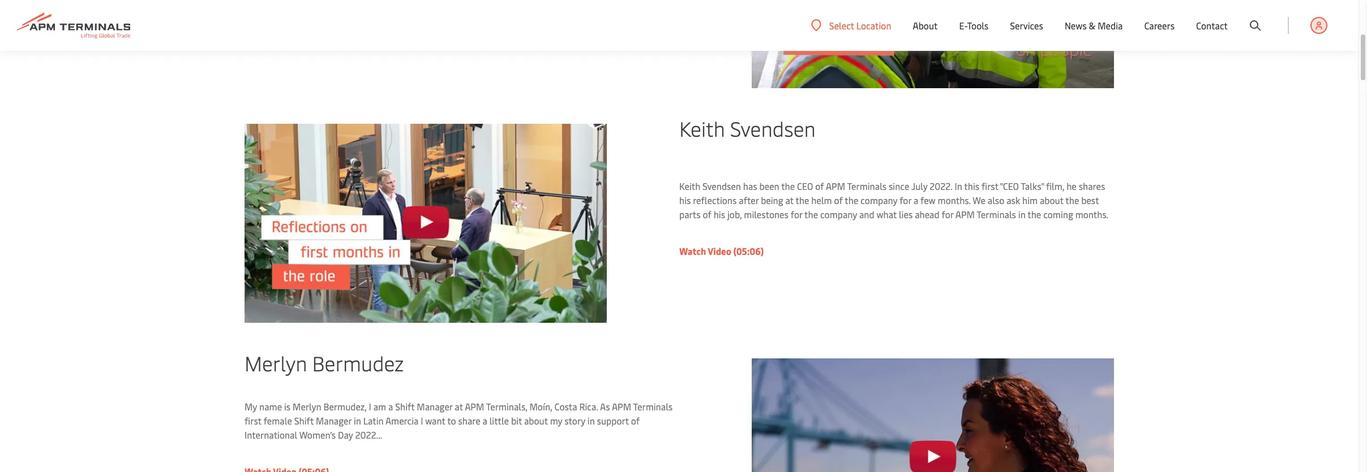Task type: locate. For each thing, give the bounding box(es) containing it.
ceo
[[797, 180, 813, 192]]

manager
[[417, 401, 453, 413], [316, 415, 352, 427]]

first inside the keith svendsen has been the ceo of apm terminals since july 2022. in this first "ceo talks" film, he shares his reflections after being at the helm of the company for a few months. we also ask him about the best parts of his job, milestones for the company and what lies ahead for apm terminals in the coming months.
[[982, 180, 999, 192]]

first down my
[[245, 415, 261, 427]]

lies
[[899, 208, 913, 221]]

months. down in
[[938, 194, 971, 207]]

terminals right the as
[[633, 401, 673, 413]]

terminals inside my name is merlyn bermudez, i am a shift manager at apm terminals, moín, costa rica. as apm terminals first female shift manager in latin amercia i want to share a little bit about my story in support of international women's day 2022...
[[633, 401, 673, 413]]

for down ceo at the top right of page
[[791, 208, 802, 221]]

0 horizontal spatial manager
[[316, 415, 352, 427]]

0 vertical spatial svendsen
[[730, 114, 816, 142]]

0 vertical spatial a
[[914, 194, 918, 207]]

at right being
[[785, 194, 794, 207]]

1 vertical spatial keith
[[679, 180, 700, 192]]

0 horizontal spatial a
[[388, 401, 393, 413]]

merlyn up name
[[245, 349, 307, 377]]

the down ceo at the top right of page
[[796, 194, 809, 207]]

1 vertical spatial terminals
[[977, 208, 1016, 221]]

1 vertical spatial at
[[455, 401, 463, 413]]

the right helm
[[845, 194, 858, 207]]

months.
[[938, 194, 971, 207], [1075, 208, 1109, 221]]

e-tools
[[959, 19, 989, 32]]

0 horizontal spatial terminals
[[633, 401, 673, 413]]

after
[[739, 194, 759, 207]]

i left am
[[369, 401, 371, 413]]

been
[[759, 180, 779, 192]]

1 horizontal spatial about
[[1040, 194, 1064, 207]]

the
[[781, 180, 795, 192], [796, 194, 809, 207], [845, 194, 858, 207], [1066, 194, 1079, 207], [805, 208, 818, 221], [1028, 208, 1041, 221]]

a right am
[[388, 401, 393, 413]]

0 horizontal spatial his
[[679, 194, 691, 207]]

terminals up and
[[847, 180, 887, 192]]

2 horizontal spatial in
[[1018, 208, 1026, 221]]

manager up want
[[417, 401, 453, 413]]

2 vertical spatial a
[[483, 415, 487, 427]]

share
[[458, 415, 480, 427]]

months. down best
[[1075, 208, 1109, 221]]

news & media
[[1065, 19, 1123, 32]]

for up lies
[[900, 194, 911, 207]]

0 vertical spatial first
[[982, 180, 999, 192]]

of right helm
[[834, 194, 843, 207]]

milestones
[[744, 208, 789, 221]]

about inside my name is merlyn bermudez, i am a shift manager at apm terminals, moín, costa rica. as apm terminals first female shift manager in latin amercia i want to share a little bit about my story in support of international women's day 2022...
[[524, 415, 548, 427]]

international
[[245, 429, 297, 442]]

is
[[284, 401, 291, 413]]

company down helm
[[820, 208, 857, 221]]

merlyn inside my name is merlyn bermudez, i am a shift manager at apm terminals, moín, costa rica. as apm terminals first female shift manager in latin amercia i want to share a little bit about my story in support of international women's day 2022...
[[293, 401, 321, 413]]

of
[[815, 180, 824, 192], [834, 194, 843, 207], [703, 208, 712, 221], [631, 415, 640, 427]]

the down "him"
[[1028, 208, 1041, 221]]

1 vertical spatial manager
[[316, 415, 352, 427]]

contact button
[[1196, 0, 1228, 51]]

careers
[[1144, 19, 1175, 32]]

2 horizontal spatial for
[[942, 208, 954, 221]]

news & media button
[[1065, 0, 1123, 51]]

his up the parts
[[679, 194, 691, 207]]

about
[[1040, 194, 1064, 207], [524, 415, 548, 427]]

1 vertical spatial first
[[245, 415, 261, 427]]

helm
[[811, 194, 832, 207]]

svendsen for keith svendsen
[[730, 114, 816, 142]]

of right support
[[631, 415, 640, 427]]

him
[[1022, 194, 1038, 207]]

ceo talks play image for keith svendsen has been the ceo of apm terminals since july 2022. in this first "ceo talks" film, he shares his reflections after being at the helm of the company for a few months. we also ask him about the best parts of his job, milestones for the company and what lies ahead for apm terminals in the coming months.
[[245, 124, 607, 323]]

a left the "little"
[[483, 415, 487, 427]]

1 vertical spatial months.
[[1075, 208, 1109, 221]]

0 horizontal spatial for
[[791, 208, 802, 221]]

0 vertical spatial his
[[679, 194, 691, 207]]

shift up women's
[[294, 415, 314, 427]]

1 horizontal spatial shift
[[395, 401, 415, 413]]

i
[[369, 401, 371, 413], [421, 415, 423, 427]]

1 horizontal spatial ceo talks play image
[[752, 0, 1114, 88]]

about down film,
[[1040, 194, 1064, 207]]

1 horizontal spatial first
[[982, 180, 999, 192]]

in
[[955, 180, 962, 192]]

0 horizontal spatial first
[[245, 415, 261, 427]]

merlyn bermudez
[[245, 349, 404, 377]]

1 vertical spatial about
[[524, 415, 548, 427]]

and
[[859, 208, 874, 221]]

about button
[[913, 0, 938, 51]]

1 horizontal spatial a
[[483, 415, 487, 427]]

keith inside the keith svendsen has been the ceo of apm terminals since july 2022. in this first "ceo talks" film, he shares his reflections after being at the helm of the company for a few months. we also ask him about the best parts of his job, milestones for the company and what lies ahead for apm terminals in the coming months.
[[679, 180, 700, 192]]

1 vertical spatial merlyn
[[293, 401, 321, 413]]

2 keith from the top
[[679, 180, 700, 192]]

keith svendsen has been the ceo of apm terminals since july 2022. in this first "ceo talks" film, he shares his reflections after being at the helm of the company for a few months. we also ask him about the best parts of his job, milestones for the company and what lies ahead for apm terminals in the coming months.
[[679, 180, 1109, 221]]

first up also
[[982, 180, 999, 192]]

0 horizontal spatial about
[[524, 415, 548, 427]]

day
[[338, 429, 353, 442]]

0 vertical spatial keith
[[679, 114, 725, 142]]

0 vertical spatial manager
[[417, 401, 453, 413]]

terminals
[[847, 180, 887, 192], [977, 208, 1016, 221], [633, 401, 673, 413]]

0 horizontal spatial in
[[354, 415, 361, 427]]

0 vertical spatial at
[[785, 194, 794, 207]]

at inside the keith svendsen has been the ceo of apm terminals since july 2022. in this first "ceo talks" film, he shares his reflections after being at the helm of the company for a few months. we also ask him about the best parts of his job, milestones for the company and what lies ahead for apm terminals in the coming months.
[[785, 194, 794, 207]]

1 keith from the top
[[679, 114, 725, 142]]

svendsen inside the keith svendsen has been the ceo of apm terminals since july 2022. in this first "ceo talks" film, he shares his reflections after being at the helm of the company for a few months. we also ask him about the best parts of his job, milestones for the company and what lies ahead for apm terminals in the coming months.
[[703, 180, 741, 192]]

his
[[679, 194, 691, 207], [714, 208, 725, 221]]

has
[[743, 180, 757, 192]]

company up what
[[861, 194, 897, 207]]

the left ceo at the top right of page
[[781, 180, 795, 192]]

watch
[[679, 245, 706, 258]]

coming
[[1043, 208, 1073, 221]]

keith for keith svendsen has been the ceo of apm terminals since july 2022. in this first "ceo talks" film, he shares his reflections after being at the helm of the company for a few months. we also ask him about the best parts of his job, milestones for the company and what lies ahead for apm terminals in the coming months.
[[679, 180, 700, 192]]

1 vertical spatial svendsen
[[703, 180, 741, 192]]

1 vertical spatial company
[[820, 208, 857, 221]]

0 vertical spatial shift
[[395, 401, 415, 413]]

select
[[829, 19, 854, 31]]

for right ahead at the top right
[[942, 208, 954, 221]]

0 horizontal spatial months.
[[938, 194, 971, 207]]

this
[[964, 180, 979, 192]]

1 vertical spatial ceo talks play image
[[245, 124, 607, 323]]

in down rica.
[[588, 415, 595, 427]]

apm
[[826, 180, 845, 192], [955, 208, 975, 221], [465, 401, 484, 413], [612, 401, 631, 413]]

bermudez,
[[324, 401, 367, 413]]

shift up amercia
[[395, 401, 415, 413]]

merlyn
[[245, 349, 307, 377], [293, 401, 321, 413]]

0 vertical spatial months.
[[938, 194, 971, 207]]

in down "him"
[[1018, 208, 1026, 221]]

1 horizontal spatial at
[[785, 194, 794, 207]]

about down moín,
[[524, 415, 548, 427]]

keith
[[679, 114, 725, 142], [679, 180, 700, 192]]

first
[[982, 180, 999, 192], [245, 415, 261, 427]]

a inside the keith svendsen has been the ceo of apm terminals since july 2022. in this first "ceo talks" film, he shares his reflections after being at the helm of the company for a few months. we also ask him about the best parts of his job, milestones for the company and what lies ahead for apm terminals in the coming months.
[[914, 194, 918, 207]]

&
[[1089, 19, 1096, 32]]

name
[[259, 401, 282, 413]]

his down 'reflections'
[[714, 208, 725, 221]]

1 horizontal spatial months.
[[1075, 208, 1109, 221]]

ask
[[1007, 194, 1020, 207]]

i left want
[[421, 415, 423, 427]]

0 horizontal spatial shift
[[294, 415, 314, 427]]

0 vertical spatial i
[[369, 401, 371, 413]]

keith for keith svendsen
[[679, 114, 725, 142]]

terminals,
[[486, 401, 527, 413]]

(05:06)
[[733, 245, 764, 258]]

shares
[[1079, 180, 1105, 192]]

0 vertical spatial terminals
[[847, 180, 887, 192]]

e-
[[959, 19, 967, 32]]

1 vertical spatial a
[[388, 401, 393, 413]]

1 horizontal spatial terminals
[[847, 180, 887, 192]]

1 horizontal spatial company
[[861, 194, 897, 207]]

ceo talks play image
[[752, 0, 1114, 88], [245, 124, 607, 323]]

merlyn right is
[[293, 401, 321, 413]]

at up to
[[455, 401, 463, 413]]

manager down the bermudez,
[[316, 415, 352, 427]]

rica.
[[579, 401, 598, 413]]

first inside my name is merlyn bermudez, i am a shift manager at apm terminals, moín, costa rica. as apm terminals first female shift manager in latin amercia i want to share a little bit about my story in support of international women's day 2022...
[[245, 415, 261, 427]]

0 horizontal spatial ceo talks play image
[[245, 124, 607, 323]]

1 vertical spatial his
[[714, 208, 725, 221]]

ceo talks play image for keith svendsen
[[752, 0, 1114, 88]]

shift
[[395, 401, 415, 413], [294, 415, 314, 427]]

company
[[861, 194, 897, 207], [820, 208, 857, 221]]

svendsen
[[730, 114, 816, 142], [703, 180, 741, 192]]

2 horizontal spatial a
[[914, 194, 918, 207]]

apm up share
[[465, 401, 484, 413]]

being
[[761, 194, 783, 207]]

0 horizontal spatial at
[[455, 401, 463, 413]]

costa
[[554, 401, 577, 413]]

in left latin
[[354, 415, 361, 427]]

1 horizontal spatial i
[[421, 415, 423, 427]]

a left few
[[914, 194, 918, 207]]

2 horizontal spatial terminals
[[977, 208, 1016, 221]]

best
[[1081, 194, 1099, 207]]

1 vertical spatial shift
[[294, 415, 314, 427]]

1 horizontal spatial his
[[714, 208, 725, 221]]

moín,
[[530, 401, 552, 413]]

terminals down also
[[977, 208, 1016, 221]]

2 vertical spatial terminals
[[633, 401, 673, 413]]

0 vertical spatial ceo talks play image
[[752, 0, 1114, 88]]

at
[[785, 194, 794, 207], [455, 401, 463, 413]]

a
[[914, 194, 918, 207], [388, 401, 393, 413], [483, 415, 487, 427]]

for
[[900, 194, 911, 207], [791, 208, 802, 221], [942, 208, 954, 221]]

0 vertical spatial about
[[1040, 194, 1064, 207]]

in inside the keith svendsen has been the ceo of apm terminals since july 2022. in this first "ceo talks" film, he shares his reflections after being at the helm of the company for a few months. we also ask him about the best parts of his job, milestones for the company and what lies ahead for apm terminals in the coming months.
[[1018, 208, 1026, 221]]

female
[[264, 415, 292, 427]]



Task type: describe. For each thing, give the bounding box(es) containing it.
my
[[550, 415, 562, 427]]

about
[[913, 19, 938, 32]]

apm down we
[[955, 208, 975, 221]]

1 horizontal spatial for
[[900, 194, 911, 207]]

the down helm
[[805, 208, 818, 221]]

news
[[1065, 19, 1087, 32]]

of inside my name is merlyn bermudez, i am a shift manager at apm terminals, moín, costa rica. as apm terminals first female shift manager in latin amercia i want to share a little bit about my story in support of international women's day 2022...
[[631, 415, 640, 427]]

0 horizontal spatial i
[[369, 401, 371, 413]]

since
[[889, 180, 909, 192]]

0 vertical spatial company
[[861, 194, 897, 207]]

services
[[1010, 19, 1043, 32]]

talks"
[[1021, 180, 1044, 192]]

2022...
[[355, 429, 382, 442]]

reflections
[[693, 194, 737, 207]]

moin iwd image
[[752, 359, 1114, 473]]

0 horizontal spatial company
[[820, 208, 857, 221]]

video
[[708, 245, 731, 258]]

amercia
[[386, 415, 419, 427]]

my name is merlyn bermudez, i am a shift manager at apm terminals, moín, costa rica. as apm terminals first female shift manager in latin amercia i want to share a little bit about my story in support of international women's day 2022...
[[245, 401, 673, 442]]

tools
[[967, 19, 989, 32]]

about inside the keith svendsen has been the ceo of apm terminals since july 2022. in this first "ceo talks" film, he shares his reflections after being at the helm of the company for a few months. we also ask him about the best parts of his job, milestones for the company and what lies ahead for apm terminals in the coming months.
[[1040, 194, 1064, 207]]

want
[[425, 415, 445, 427]]

we
[[973, 194, 986, 207]]

careers button
[[1144, 0, 1175, 51]]

of up helm
[[815, 180, 824, 192]]

parts
[[679, 208, 701, 221]]

am
[[373, 401, 386, 413]]

select location
[[829, 19, 891, 31]]

apm up helm
[[826, 180, 845, 192]]

the down he
[[1066, 194, 1079, 207]]

support
[[597, 415, 629, 427]]

media
[[1098, 19, 1123, 32]]

he
[[1067, 180, 1077, 192]]

2022.
[[930, 180, 953, 192]]

select location button
[[811, 19, 891, 31]]

also
[[988, 194, 1004, 207]]

apm right the as
[[612, 401, 631, 413]]

svendsen for keith svendsen has been the ceo of apm terminals since july 2022. in this first "ceo talks" film, he shares his reflections after being at the helm of the company for a few months. we also ask him about the best parts of his job, milestones for the company and what lies ahead for apm terminals in the coming months.
[[703, 180, 741, 192]]

location
[[856, 19, 891, 31]]

1 vertical spatial i
[[421, 415, 423, 427]]

july
[[911, 180, 928, 192]]

as
[[600, 401, 610, 413]]

my
[[245, 401, 257, 413]]

bit
[[511, 415, 522, 427]]

contact
[[1196, 19, 1228, 32]]

film,
[[1046, 180, 1064, 192]]

watch video (05:06) link
[[679, 245, 764, 258]]

ahead
[[915, 208, 940, 221]]

latin
[[363, 415, 384, 427]]

at inside my name is merlyn bermudez, i am a shift manager at apm terminals, moín, costa rica. as apm terminals first female shift manager in latin amercia i want to share a little bit about my story in support of international women's day 2022...
[[455, 401, 463, 413]]

bermudez
[[312, 349, 404, 377]]

"ceo
[[1000, 180, 1019, 192]]

services button
[[1010, 0, 1043, 51]]

story
[[565, 415, 585, 427]]

job,
[[727, 208, 742, 221]]

what
[[877, 208, 897, 221]]

watch video (05:06)
[[679, 245, 764, 258]]

1 horizontal spatial in
[[588, 415, 595, 427]]

1 horizontal spatial manager
[[417, 401, 453, 413]]

few
[[921, 194, 936, 207]]

women's
[[299, 429, 336, 442]]

little
[[490, 415, 509, 427]]

0 vertical spatial merlyn
[[245, 349, 307, 377]]

keith svendsen
[[679, 114, 816, 142]]

of down 'reflections'
[[703, 208, 712, 221]]

to
[[447, 415, 456, 427]]

e-tools button
[[959, 0, 989, 51]]



Task type: vqa. For each thing, say whether or not it's contained in the screenshot.
"Apapa (Nigeria)"
no



